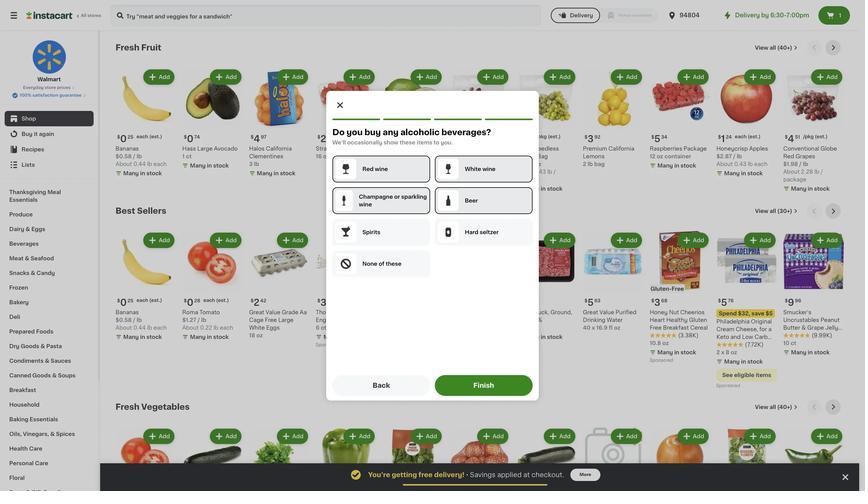 Task type: locate. For each thing, give the bounding box(es) containing it.
2 all from the top
[[770, 209, 777, 214]]

1 horizontal spatial value
[[600, 310, 615, 315]]

harvest
[[462, 146, 483, 152]]

grapes inside "sun harvest seedless red grapes $2.18 / lb about 2.4 lb / package"
[[462, 154, 482, 159]]

2 fresh from the top
[[116, 403, 140, 411]]

2 horizontal spatial red
[[784, 154, 795, 159]]

you're getting free delivery!
[[369, 472, 465, 478]]

1 vertical spatial bananas
[[116, 310, 139, 315]]

/pkg (est.) up bag
[[537, 135, 561, 139]]

$ inside $ 2 42
[[251, 299, 254, 303]]

2 vertical spatial all
[[770, 405, 777, 410]]

1 view all (40+) from the top
[[756, 45, 793, 51]]

$ inside $ 9 96
[[786, 299, 789, 303]]

best
[[116, 207, 135, 215]]

1 $0.25 each (estimated) element from the top
[[116, 132, 176, 145]]

0 vertical spatial all
[[770, 45, 777, 51]]

1 vertical spatial all
[[770, 209, 777, 214]]

ct down hass
[[186, 154, 192, 159]]

& right the meat
[[25, 256, 29, 261]]

buy it again link
[[5, 126, 94, 142]]

value for 2
[[266, 310, 281, 315]]

0 vertical spatial bananas
[[116, 146, 139, 152]]

$1.27
[[182, 318, 196, 323]]

/pkg up bag
[[537, 135, 547, 139]]

alcoholic
[[401, 128, 440, 136]]

(est.) for $4.51 per package (estimated) element
[[816, 135, 828, 139]]

or
[[395, 194, 400, 199]]

2 vertical spatial view
[[756, 405, 769, 410]]

view left (30+)
[[756, 209, 769, 214]]

0 vertical spatial items
[[417, 140, 433, 145]]

ground,
[[551, 310, 573, 315]]

100% satisfaction guarantee
[[20, 93, 82, 98]]

oz right 18
[[257, 333, 263, 338]]

1 horizontal spatial 42
[[398, 146, 405, 152]]

healthy
[[667, 318, 688, 323]]

items right eligible
[[756, 373, 772, 378]]

each inside lime 42 1 each
[[387, 154, 400, 159]]

2 bananas $0.58 / lb about 0.44 lb each from the top
[[116, 310, 167, 331]]

$ inside $ 1 24
[[719, 135, 722, 140]]

item carousel region
[[116, 40, 845, 198], [116, 204, 845, 393], [116, 400, 845, 492]]

main content containing 0
[[100, 31, 860, 492]]

2 vertical spatial ct
[[791, 341, 797, 346]]

dry
[[9, 344, 19, 349]]

(40+)
[[778, 45, 793, 51], [778, 405, 793, 410]]

best sellers
[[116, 207, 166, 215]]

1 bananas from the top
[[116, 146, 139, 152]]

3 all from the top
[[770, 405, 777, 410]]

view for 5
[[756, 209, 769, 214]]

red inside "sun harvest seedless red grapes $2.18 / lb about 2.4 lb / package"
[[450, 154, 461, 159]]

0 vertical spatial $0.58
[[116, 154, 132, 159]]

to
[[434, 140, 440, 145]]

package down 2.43
[[517, 177, 540, 182]]

in
[[207, 163, 212, 169], [408, 163, 413, 169], [675, 163, 680, 169], [140, 171, 145, 176], [274, 171, 279, 176], [742, 171, 747, 176], [474, 186, 479, 192], [541, 186, 546, 192], [809, 186, 814, 192], [140, 335, 145, 340], [207, 335, 212, 340], [541, 335, 546, 340], [341, 335, 346, 340], [675, 350, 680, 355], [809, 350, 814, 355], [742, 359, 747, 365]]

original up muffins
[[341, 310, 362, 315]]

2 25 from the top
[[128, 299, 134, 303]]

oz inside great value grade aa cage free large white eggs 18 oz
[[257, 333, 263, 338]]

2 horizontal spatial grapes
[[796, 154, 816, 159]]

0 horizontal spatial ct
[[186, 154, 192, 159]]

$ inside $ 4 51
[[786, 135, 789, 140]]

0 vertical spatial x
[[592, 325, 596, 331]]

view inside view all (30+) popup button
[[756, 209, 769, 214]]

6
[[316, 325, 320, 331]]

4 left 97
[[254, 135, 260, 144]]

1 vertical spatial goods
[[32, 373, 51, 379]]

view all (30+)
[[756, 209, 793, 214]]

bakery
[[9, 300, 29, 305]]

1 view from the top
[[756, 45, 769, 51]]

0 horizontal spatial original
[[341, 310, 362, 315]]

$0.58
[[116, 154, 132, 159], [116, 318, 132, 323]]

grapes inside conventional globe red grapes $1.98 / lb about 2.28 lb / package
[[796, 154, 816, 159]]

2 /pkg from the left
[[537, 135, 547, 139]]

2 down lemons
[[583, 162, 587, 167]]

grapes down green
[[517, 154, 536, 159]]

0 horizontal spatial value
[[266, 310, 281, 315]]

1 vertical spatial care
[[35, 461, 48, 466]]

(est.) inside $0.28 each (estimated) element
[[216, 298, 229, 303]]

5 for $ 5 23 /pkg (est.)
[[454, 135, 461, 144]]

1 0.44 from the top
[[133, 162, 146, 167]]

all
[[81, 13, 86, 18]]

these down '33'
[[400, 140, 416, 145]]

3 left 68
[[655, 298, 661, 307]]

0 horizontal spatial california
[[266, 146, 292, 152]]

premium
[[583, 146, 608, 152]]

1 vertical spatial essentials
[[30, 417, 58, 423]]

1 grapes from the left
[[462, 154, 482, 159]]

meat & seafood
[[9, 256, 54, 261]]

2 view from the top
[[756, 209, 769, 214]]

oz right 10.8
[[663, 341, 669, 346]]

beverages link
[[5, 237, 94, 251]]

1 vertical spatial $ 0 25
[[117, 298, 134, 307]]

peanut
[[821, 318, 840, 323]]

value up water
[[600, 310, 615, 315]]

bananas $0.58 / lb about 0.44 lb each for 4
[[116, 146, 167, 167]]

0 vertical spatial $0.25 each (estimated) element
[[116, 132, 176, 145]]

aa
[[300, 310, 307, 315]]

3 grapes from the left
[[796, 154, 816, 159]]

many
[[190, 163, 206, 169], [391, 163, 406, 169], [658, 163, 674, 169], [123, 171, 139, 176], [257, 171, 273, 176], [725, 171, 740, 176], [458, 186, 473, 192], [524, 186, 540, 192], [792, 186, 807, 192], [123, 335, 139, 340], [190, 335, 206, 340], [524, 335, 540, 340], [324, 335, 339, 340], [658, 350, 674, 355], [792, 350, 807, 355], [725, 359, 740, 365]]

1 view all (40+) button from the top
[[753, 40, 801, 56]]

0 horizontal spatial 4
[[254, 135, 260, 144]]

$ inside the $ 5 76
[[719, 299, 722, 303]]

1 package from the left
[[450, 177, 473, 182]]

great up drinking
[[583, 310, 599, 315]]

product group
[[116, 68, 176, 179], [182, 68, 243, 171], [249, 68, 310, 179], [316, 68, 377, 161], [383, 68, 444, 171], [450, 68, 510, 194], [517, 68, 577, 194], [583, 68, 644, 168], [650, 68, 711, 171], [717, 68, 778, 179], [784, 68, 845, 194], [116, 231, 176, 343], [182, 231, 243, 343], [249, 231, 310, 340], [316, 231, 377, 350], [383, 231, 444, 383], [450, 231, 510, 350], [517, 231, 577, 343], [583, 231, 644, 332], [650, 231, 711, 365], [717, 231, 778, 390], [784, 231, 845, 358], [116, 427, 176, 492], [182, 427, 243, 492], [249, 427, 310, 492], [316, 427, 377, 492], [383, 427, 444, 492], [450, 427, 510, 492], [517, 427, 577, 492], [583, 427, 644, 492], [650, 427, 711, 492], [717, 427, 778, 492], [784, 427, 845, 492]]

beverages
[[9, 241, 39, 247]]

(est.) for $0.25 each (estimated) 'element' related to 2
[[149, 298, 162, 303]]

1 horizontal spatial california
[[609, 146, 635, 152]]

items down alcoholic
[[417, 140, 433, 145]]

2 $1.98 from the left
[[784, 162, 799, 167]]

about inside green seedless grapes bag $1.98 / lb about 2.43 lb / package
[[517, 169, 533, 175]]

great up cage
[[249, 310, 265, 315]]

2 (40+) from the top
[[778, 405, 793, 410]]

essentials up 'oils, vinegars, & spices'
[[30, 417, 58, 423]]

essentials down thanksgiving
[[9, 197, 38, 203]]

$32,
[[739, 311, 751, 316]]

$1.24 each (estimated) element
[[717, 132, 778, 145]]

dry goods & pasta
[[9, 344, 62, 349]]

2 view all (40+) from the top
[[756, 405, 793, 410]]

1 vertical spatial view
[[756, 209, 769, 214]]

2 horizontal spatial free
[[672, 286, 685, 292]]

(est.) up apples
[[748, 135, 761, 139]]

0 horizontal spatial /pkg (est.)
[[537, 135, 561, 139]]

great
[[249, 310, 265, 315], [583, 310, 599, 315]]

all stores link
[[26, 5, 102, 26]]

all inside popup button
[[770, 209, 777, 214]]

1 horizontal spatial /pkg (est.)
[[804, 135, 828, 139]]

1 vertical spatial $0.25 each (estimated) element
[[116, 295, 176, 309]]

2 bananas from the top
[[116, 310, 139, 315]]

1 vertical spatial fresh
[[116, 403, 140, 411]]

0 vertical spatial these
[[400, 140, 416, 145]]

0 vertical spatial 0.44
[[133, 162, 146, 167]]

0 horizontal spatial $1.98
[[517, 162, 531, 167]]

1 fresh from the top
[[116, 44, 140, 52]]

(est.) inside the $1.24 each (estimated) element
[[748, 135, 761, 139]]

$2.18
[[450, 162, 464, 167]]

42 up cage
[[261, 299, 267, 303]]

red down occasionally
[[363, 166, 374, 172]]

0 horizontal spatial items
[[417, 140, 433, 145]]

do
[[333, 128, 345, 136]]

value inside great value grade aa cage free large white eggs 18 oz
[[266, 310, 281, 315]]

grapes inside green seedless grapes bag $1.98 / lb about 2.43 lb / package
[[517, 154, 536, 159]]

$0.58 for 4
[[116, 154, 132, 159]]

nut
[[670, 310, 680, 315]]

1 /pkg from the left
[[470, 135, 481, 139]]

0 vertical spatial item carousel region
[[116, 40, 845, 198]]

$ 0 25
[[117, 135, 134, 144], [117, 298, 134, 307]]

vinegars,
[[23, 432, 49, 437]]

2 $0.58 from the top
[[116, 318, 132, 323]]

1 vertical spatial x
[[722, 350, 725, 355]]

42 right the lime
[[398, 146, 405, 152]]

oz inside $ 2 strawberries 16 oz container
[[323, 154, 330, 159]]

/
[[133, 154, 135, 159], [734, 154, 736, 159], [465, 162, 468, 167], [533, 162, 535, 167], [800, 162, 802, 167], [484, 169, 486, 175], [554, 169, 556, 175], [821, 169, 824, 175], [133, 318, 135, 323], [198, 318, 200, 323]]

1 $ 0 25 from the top
[[117, 135, 134, 144]]

0 horizontal spatial large
[[197, 146, 213, 152]]

thanksgiving meal essentials link
[[5, 185, 94, 207]]

free down heart
[[650, 325, 662, 331]]

red down conventional
[[784, 154, 795, 159]]

2 0.44 from the top
[[133, 325, 146, 331]]

great inside "great value purified drinking water 40 x 16.9 fl oz"
[[583, 310, 599, 315]]

items inside see eligible items button
[[756, 373, 772, 378]]

red down "sun"
[[450, 154, 461, 159]]

(est.) up green seedless grapes bag $1.98 / lb about 2.43 lb / package
[[548, 135, 561, 139]]

$ 1 24
[[719, 135, 733, 144]]

original inside philadelphia original cream cheese, for a keto and low carb lifestyle
[[752, 319, 773, 324]]

0 horizontal spatial package
[[450, 177, 473, 182]]

ct right 6
[[321, 325, 327, 331]]

$1.98 inside conventional globe red grapes $1.98 / lb about 2.28 lb / package
[[784, 162, 799, 167]]

5 for $ 5 34
[[655, 135, 661, 144]]

0 vertical spatial view
[[756, 45, 769, 51]]

package down 2.4
[[450, 177, 473, 182]]

breakfast up "household"
[[9, 388, 36, 393]]

white down cage
[[249, 325, 265, 331]]

main content
[[100, 31, 860, 492]]

prepared
[[9, 329, 35, 335]]

instacart logo image
[[26, 11, 72, 20]]

(40+) for fruit
[[778, 45, 793, 51]]

(est.) for $0.28 each (estimated) element
[[216, 298, 229, 303]]

3 package from the left
[[784, 177, 807, 182]]

seedless up bag
[[535, 146, 560, 152]]

0 vertical spatial view all (40+) button
[[753, 40, 801, 56]]

red inside conventional globe red grapes $1.98 / lb about 2.28 lb / package
[[784, 154, 795, 159]]

white right $2.18 at the right
[[465, 166, 482, 172]]

free right cage
[[265, 318, 277, 323]]

2 inside $ 2 strawberries 16 oz container
[[321, 135, 327, 144]]

original up for on the bottom right
[[752, 319, 773, 324]]

service type group
[[551, 8, 659, 23]]

spices
[[56, 432, 75, 437]]

halos california clementines 3 lb
[[249, 146, 292, 167]]

view down see eligible items
[[756, 405, 769, 410]]

0 horizontal spatial red
[[363, 166, 374, 172]]

1 vertical spatial item carousel region
[[116, 204, 845, 393]]

2 view all (40+) button from the top
[[753, 400, 801, 415]]

it
[[34, 131, 38, 137]]

about inside "sun harvest seedless red grapes $2.18 / lb about 2.4 lb / package"
[[450, 169, 466, 175]]

0 horizontal spatial x
[[592, 325, 596, 331]]

thanksgiving meal essentials
[[9, 190, 61, 203]]

4 for $ 4 97
[[254, 135, 260, 144]]

package
[[684, 146, 707, 152]]

1 horizontal spatial great
[[583, 310, 599, 315]]

ct right 10
[[791, 341, 797, 346]]

/ inside honeycrisp apples $2.87 / lb about 0.43 lb each
[[734, 154, 736, 159]]

1 vertical spatial $0.58
[[116, 318, 132, 323]]

2 california from the left
[[609, 146, 635, 152]]

more
[[580, 473, 592, 477]]

$1.98 down conventional
[[784, 162, 799, 167]]

0 horizontal spatial great
[[249, 310, 265, 315]]

thanksgiving
[[9, 190, 46, 195]]

large down grade
[[278, 318, 294, 323]]

1 horizontal spatial original
[[752, 319, 773, 324]]

care up floral link at left
[[35, 461, 48, 466]]

2 horizontal spatial wine
[[483, 166, 496, 172]]

oz right 8
[[731, 350, 738, 355]]

0 horizontal spatial 42
[[261, 299, 267, 303]]

meat
[[9, 256, 24, 261]]

honey nut cheerios heart healthy gluten free breakfast cereal
[[650, 310, 709, 331]]

63
[[595, 299, 601, 303]]

grapes down conventional
[[796, 154, 816, 159]]

items inside do you buy any alcoholic beverages? we'll occasionally show these items to you.
[[417, 140, 433, 145]]

free up nut
[[672, 286, 685, 292]]

california inside premium california lemons 2 lb bag
[[609, 146, 635, 152]]

1 $0.58 from the top
[[116, 154, 132, 159]]

grapes down harvest
[[462, 154, 482, 159]]

$ 0 25 for 4
[[117, 135, 134, 144]]

5 left 63
[[588, 298, 594, 307]]

1 vertical spatial white
[[249, 325, 265, 331]]

wine down champagne
[[359, 202, 372, 207]]

5
[[454, 135, 461, 144], [655, 135, 661, 144], [722, 298, 728, 307], [588, 298, 594, 307]]

(est.) inside $4.51 per package (estimated) element
[[816, 135, 828, 139]]

1 inside lime 42 1 each
[[383, 154, 385, 159]]

0 horizontal spatial seedless
[[484, 146, 509, 152]]

$ inside $ 0 28
[[184, 299, 187, 303]]

1 horizontal spatial ct
[[321, 325, 327, 331]]

1 california from the left
[[266, 146, 292, 152]]

clementines
[[249, 154, 284, 159]]

(est.) inside $ 5 23 /pkg (est.)
[[482, 135, 495, 139]]

x left 8
[[722, 350, 725, 355]]

& down uncrustables
[[802, 325, 807, 331]]

0 horizontal spatial free
[[265, 318, 277, 323]]

(est.) up harvest
[[482, 135, 495, 139]]

$ 4 97
[[251, 135, 267, 144]]

again
[[39, 131, 54, 137]]

5 inside $5.23 per package (estimated) element
[[454, 135, 461, 144]]

1 horizontal spatial x
[[722, 350, 725, 355]]

1 vertical spatial view all (40+) button
[[753, 400, 801, 415]]

0 vertical spatial view all (40+)
[[756, 45, 793, 51]]

walmart logo image
[[32, 40, 66, 74]]

3 /pkg from the left
[[804, 135, 814, 139]]

$0.25 each (estimated) element
[[116, 132, 176, 145], [116, 295, 176, 309]]

package down the 2.28 at the right top
[[784, 177, 807, 182]]

about inside honeycrisp apples $2.87 / lb about 0.43 lb each
[[717, 162, 734, 167]]

1 vertical spatial original
[[752, 319, 773, 324]]

english
[[316, 318, 336, 323]]

eggs up beverages link
[[31, 227, 45, 232]]

0 vertical spatial large
[[197, 146, 213, 152]]

0 for $0.28 each (estimated) element
[[187, 298, 194, 307]]

1 great from the left
[[249, 310, 265, 315]]

0 vertical spatial bananas $0.58 / lb about 0.44 lb each
[[116, 146, 167, 167]]

1 horizontal spatial /pkg
[[537, 135, 547, 139]]

2 great from the left
[[583, 310, 599, 315]]

0 vertical spatial essentials
[[9, 197, 38, 203]]

1 vertical spatial (40+)
[[778, 405, 793, 410]]

fresh left vegetables
[[116, 403, 140, 411]]

package for green seedless grapes bag $1.98 / lb about 2.43 lb / package
[[517, 177, 540, 182]]

(est.) up tomato
[[216, 298, 229, 303]]

items
[[417, 140, 433, 145], [756, 373, 772, 378]]

94804
[[680, 12, 700, 18]]

$ inside $ 5 63
[[585, 299, 588, 303]]

(est.) left $ 0 74
[[149, 135, 162, 139]]

2 horizontal spatial /pkg
[[804, 135, 814, 139]]

1 vertical spatial free
[[265, 318, 277, 323]]

1 horizontal spatial $1.98
[[784, 162, 799, 167]]

2 package from the left
[[517, 177, 540, 182]]

eggs down $ 2 42
[[266, 325, 280, 331]]

a
[[769, 327, 772, 332]]

1 (40+) from the top
[[778, 45, 793, 51]]

oils, vinegars, & spices
[[9, 432, 75, 437]]

4 for $ 4 51
[[789, 135, 795, 144]]

$ 0 33
[[385, 135, 401, 144]]

1 horizontal spatial 4
[[789, 135, 795, 144]]

$0.28 each (estimated) element
[[182, 295, 243, 309]]

large down 74
[[197, 146, 213, 152]]

large inside the hass large avocado 1 ct
[[197, 146, 213, 152]]

these right of at the bottom of page
[[386, 261, 402, 267]]

2 up strawberries
[[321, 135, 327, 144]]

essentials inside baking essentials link
[[30, 417, 58, 423]]

$ inside $ 5 34
[[652, 135, 655, 140]]

3 left 92
[[588, 135, 594, 144]]

sponsored badge image
[[316, 343, 339, 348], [650, 359, 674, 363], [383, 376, 406, 381], [717, 384, 740, 388]]

$ 5 34
[[652, 135, 668, 144]]

frozen link
[[5, 281, 94, 295]]

42 inside $ 2 42
[[261, 299, 267, 303]]

0 vertical spatial eggs
[[31, 227, 45, 232]]

0 horizontal spatial eggs
[[31, 227, 45, 232]]

0 horizontal spatial breakfast
[[9, 388, 36, 393]]

view all (40+) for fruit
[[756, 45, 793, 51]]

1 vertical spatial ct
[[321, 325, 327, 331]]

these
[[400, 140, 416, 145], [386, 261, 402, 267]]

great for 5
[[583, 310, 599, 315]]

None search field
[[110, 5, 541, 26]]

everyday store prices link
[[23, 85, 75, 91]]

ct inside $ 3 thomas' original english muffins 6 ct
[[321, 325, 327, 331]]

1 vertical spatial eggs
[[266, 325, 280, 331]]

white inside "add your shopping preferences" element
[[465, 166, 482, 172]]

0 for $0.25 each (estimated) 'element' related to 2
[[120, 298, 127, 307]]

package inside green seedless grapes bag $1.98 / lb about 2.43 lb / package
[[517, 177, 540, 182]]

oz right 12
[[657, 154, 664, 159]]

0 vertical spatial ct
[[186, 154, 192, 159]]

0 vertical spatial original
[[341, 310, 362, 315]]

0 vertical spatial $ 0 25
[[117, 135, 134, 144]]

1 vertical spatial view all (40+)
[[756, 405, 793, 410]]

1 horizontal spatial red
[[450, 154, 461, 159]]

essentials inside thanksgiving meal essentials
[[9, 197, 38, 203]]

condiments & sauces
[[9, 359, 71, 364]]

1 vertical spatial breakfast
[[9, 388, 36, 393]]

0 vertical spatial 42
[[398, 146, 405, 152]]

checkout.
[[532, 472, 565, 478]]

snacks & candy
[[9, 271, 55, 276]]

cereal
[[691, 325, 709, 331]]

74
[[194, 135, 200, 140]]

& left soups
[[52, 373, 57, 379]]

product group containing 1
[[717, 68, 778, 179]]

0 horizontal spatial grapes
[[462, 154, 482, 159]]

x right 40
[[592, 325, 596, 331]]

each
[[137, 135, 148, 139], [736, 135, 747, 139], [387, 154, 400, 159], [154, 162, 167, 167], [755, 162, 768, 167], [137, 298, 148, 303], [204, 298, 215, 303], [154, 325, 167, 331], [220, 325, 233, 331]]

1 inside the hass large avocado 1 ct
[[182, 154, 185, 159]]

1 all from the top
[[770, 45, 777, 51]]

$ inside $ 0 33
[[385, 135, 388, 140]]

$ 2 strawberries 16 oz container
[[316, 135, 359, 159]]

$2.87
[[717, 154, 732, 159]]

container
[[331, 154, 359, 159]]

1 bananas $0.58 / lb about 0.44 lb each from the top
[[116, 146, 167, 167]]

0 horizontal spatial wine
[[359, 202, 372, 207]]

1 25 from the top
[[128, 135, 134, 140]]

$1.98 for red
[[784, 162, 799, 167]]

see eligible items
[[723, 373, 772, 378]]

1 horizontal spatial breakfast
[[664, 325, 689, 331]]

1 value from the left
[[266, 310, 281, 315]]

0 horizontal spatial /pkg
[[470, 135, 481, 139]]

$5.72 element
[[517, 295, 577, 309]]

5 left 76
[[722, 298, 728, 307]]

delivery for delivery
[[570, 13, 594, 18]]

product group containing 9
[[784, 231, 845, 358]]

3 down halos
[[249, 162, 253, 167]]

2 horizontal spatial package
[[784, 177, 807, 182]]

care for health care
[[29, 446, 42, 452]]

2 vertical spatial item carousel region
[[116, 400, 845, 492]]

fresh left fruit
[[116, 44, 140, 52]]

about inside roma tomato $1.27 / lb about 0.22 lb each
[[182, 325, 199, 331]]

1 4 from the left
[[254, 135, 260, 144]]

2 4 from the left
[[789, 135, 795, 144]]

california up clementines
[[266, 146, 292, 152]]

3 up thomas'
[[321, 298, 327, 307]]

1 seedless from the left
[[484, 146, 509, 152]]

about
[[116, 162, 132, 167], [717, 162, 734, 167], [450, 169, 466, 175], [517, 169, 533, 175], [784, 169, 800, 175], [116, 325, 132, 331], [182, 325, 199, 331]]

0 vertical spatial goods
[[21, 344, 39, 349]]

2 seedless from the left
[[535, 146, 560, 152]]

2 $ 0 25 from the top
[[117, 298, 134, 307]]

1 horizontal spatial white
[[465, 166, 482, 172]]

(est.) up globe
[[816, 135, 828, 139]]

care down vinegars,
[[29, 446, 42, 452]]

delivery by 6:30-7:00pm link
[[723, 11, 810, 20]]

delivery for delivery by 6:30-7:00pm
[[736, 12, 761, 18]]

/pkg right 51 at top right
[[804, 135, 814, 139]]

view
[[756, 45, 769, 51], [756, 209, 769, 214], [756, 405, 769, 410]]

oz
[[657, 154, 664, 159], [323, 154, 330, 159], [614, 325, 621, 331], [257, 333, 263, 338], [663, 341, 669, 346], [731, 350, 738, 355]]

sun harvest seedless red grapes $2.18 / lb about 2.4 lb / package
[[450, 146, 509, 182]]

1 horizontal spatial wine
[[375, 166, 388, 172]]

$1.98 inside green seedless grapes bag $1.98 / lb about 2.43 lb / package
[[517, 162, 531, 167]]

view all (40+) button for fresh vegetables
[[753, 400, 801, 415]]

0 vertical spatial (40+)
[[778, 45, 793, 51]]

bananas $0.58 / lb about 0.44 lb each for 2
[[116, 310, 167, 331]]

5 left 23
[[454, 135, 461, 144]]

2 value from the left
[[600, 310, 615, 315]]

/pkg right 23
[[470, 135, 481, 139]]

3 inside $ 3 thomas' original english muffins 6 ct
[[321, 298, 327, 307]]

2 grapes from the left
[[517, 154, 536, 159]]

0 vertical spatial fresh
[[116, 44, 140, 52]]

2 vertical spatial free
[[650, 325, 662, 331]]

1 horizontal spatial free
[[650, 325, 662, 331]]

oz right fl
[[614, 325, 621, 331]]

$1.98 down green
[[517, 162, 531, 167]]

2 $0.25 each (estimated) element from the top
[[116, 295, 176, 309]]

breakfast down healthy
[[664, 325, 689, 331]]

5 for $ 5 63
[[588, 298, 594, 307]]

guarantee
[[59, 93, 82, 98]]

many in stock
[[190, 163, 229, 169], [391, 163, 429, 169], [658, 163, 697, 169], [123, 171, 162, 176], [257, 171, 296, 176], [725, 171, 764, 176], [458, 186, 496, 192], [524, 186, 563, 192], [792, 186, 830, 192], [123, 335, 162, 340], [190, 335, 229, 340], [524, 335, 563, 340], [324, 335, 363, 340], [658, 350, 697, 355], [792, 350, 830, 355], [725, 359, 764, 365]]

$ 4 51
[[786, 135, 801, 144]]

view down 'delivery by 6:30-7:00pm' link
[[756, 45, 769, 51]]

goods down prepared foods
[[21, 344, 39, 349]]

0 vertical spatial care
[[29, 446, 42, 452]]

2 /pkg (est.) from the left
[[804, 135, 828, 139]]

1 vertical spatial bananas $0.58 / lb about 0.44 lb each
[[116, 310, 167, 331]]

(est.) left $ 0 28
[[149, 298, 162, 303]]

dairy & eggs
[[9, 227, 45, 232]]

about inside conventional globe red grapes $1.98 / lb about 2.28 lb / package
[[784, 169, 800, 175]]

delivery inside button
[[570, 13, 594, 18]]

$ inside $ 2 strawberries 16 oz container
[[318, 135, 321, 140]]

california inside halos california clementines 3 lb
[[266, 146, 292, 152]]

seedless down $5.23 per package (estimated) element on the right
[[484, 146, 509, 152]]

california right premium
[[609, 146, 635, 152]]

1 horizontal spatial seedless
[[535, 146, 560, 152]]

value inside "great value purified drinking water 40 x 16.9 fl oz"
[[600, 310, 615, 315]]

goods down condiments & sauces
[[32, 373, 51, 379]]

/pkg (est.) right 51 at top right
[[804, 135, 828, 139]]

1 vertical spatial items
[[756, 373, 772, 378]]

6:30-
[[771, 12, 787, 18]]

$ inside $ 3 92
[[585, 135, 588, 140]]

28
[[194, 299, 200, 303]]

raspberries package 12 oz container
[[650, 146, 707, 159]]

4 left 51 at top right
[[789, 135, 795, 144]]

1 horizontal spatial eggs
[[266, 325, 280, 331]]

great inside great value grade aa cage free large white eggs 18 oz
[[249, 310, 265, 315]]

value left grade
[[266, 310, 281, 315]]

3 item carousel region from the top
[[116, 400, 845, 492]]

original inside $ 3 thomas' original english muffins 6 ct
[[341, 310, 362, 315]]

4
[[254, 135, 260, 144], [789, 135, 795, 144]]

care for personal care
[[35, 461, 48, 466]]

1 $1.98 from the left
[[517, 162, 531, 167]]

oz right 16 at top left
[[323, 154, 330, 159]]

wine down lime 42 1 each
[[375, 166, 388, 172]]

sponsored badge image down 6
[[316, 343, 339, 348]]

wine right 2.4
[[483, 166, 496, 172]]

fresh for fresh vegetables
[[116, 403, 140, 411]]

0 vertical spatial 25
[[128, 135, 134, 140]]

sponsored badge image down see
[[717, 384, 740, 388]]

0 vertical spatial breakfast
[[664, 325, 689, 331]]

package inside conventional globe red grapes $1.98 / lb about 2.28 lb / package
[[784, 177, 807, 182]]



Task type: describe. For each thing, give the bounding box(es) containing it.
all for 1
[[770, 45, 777, 51]]

breakfast inside honey nut cheerios heart healthy gluten free breakfast cereal
[[664, 325, 689, 331]]

(est.) for the $1.24 each (estimated) element
[[748, 135, 761, 139]]

7:00pm
[[787, 12, 810, 18]]

eggs inside great value grade aa cage free large white eggs 18 oz
[[266, 325, 280, 331]]

add your shopping preferences element
[[327, 91, 539, 401]]

thomas'
[[316, 310, 339, 315]]

24
[[726, 135, 733, 140]]

seedless inside "sun harvest seedless red grapes $2.18 / lb about 2.4 lb / package"
[[484, 146, 509, 152]]

prepared foods
[[9, 329, 53, 335]]

$ 3 92
[[585, 135, 601, 144]]

& left spices
[[50, 432, 55, 437]]

$ 3 68
[[652, 298, 668, 307]]

2 up cage
[[254, 298, 260, 307]]

household
[[9, 402, 40, 408]]

$ inside $ 5 23 /pkg (est.)
[[451, 135, 454, 140]]

$0.58 for 2
[[116, 318, 132, 323]]

goods for canned
[[32, 373, 51, 379]]

92
[[595, 135, 601, 140]]

value for 5
[[600, 310, 615, 315]]

/pkg inside $ 5 23 /pkg (est.)
[[470, 135, 481, 139]]

sellers
[[137, 207, 166, 215]]

prices
[[57, 86, 71, 90]]

$4.51 per package (estimated) element
[[784, 132, 845, 145]]

honeycrisp apples $2.87 / lb about 0.43 lb each
[[717, 146, 769, 167]]

2 inside premium california lemons 2 lb bag
[[583, 162, 587, 167]]

hard seltzer
[[465, 230, 499, 235]]

red wine
[[363, 166, 388, 172]]

2 item carousel region from the top
[[116, 204, 845, 393]]

each inside honeycrisp apples $2.87 / lb about 0.43 lb each
[[755, 162, 768, 167]]

grade
[[282, 310, 299, 315]]

3 view from the top
[[756, 405, 769, 410]]

white inside great value grade aa cage free large white eggs 18 oz
[[249, 325, 265, 331]]

8
[[726, 350, 730, 355]]

2 left 8
[[717, 350, 721, 355]]

$1.98 for grapes
[[517, 162, 531, 167]]

dairy
[[9, 227, 24, 232]]

sponsored badge image down 10.8 oz
[[650, 359, 674, 363]]

view all (40+) for vegetables
[[756, 405, 793, 410]]

25 for 2
[[128, 299, 134, 303]]

view for 1
[[756, 45, 769, 51]]

treatment tracker modal dialog
[[100, 464, 860, 492]]

(7.72k)
[[746, 342, 764, 348]]

0 vertical spatial free
[[672, 286, 685, 292]]

getting
[[392, 472, 417, 478]]

meat & seafood link
[[5, 251, 94, 266]]

$0.25 each (estimated) element for 2
[[116, 295, 176, 309]]

lb inside halos california clementines 3 lb
[[254, 162, 259, 167]]

snacks & candy link
[[5, 266, 94, 281]]

you're
[[369, 472, 391, 478]]

spend
[[719, 311, 737, 316]]

view all (30+) button
[[753, 204, 801, 219]]

$ inside $ 0 74
[[184, 135, 187, 140]]

9
[[789, 298, 795, 307]]

& left candy
[[31, 271, 35, 276]]

seedless inside green seedless grapes bag $1.98 / lb about 2.43 lb / package
[[535, 146, 560, 152]]

we'll
[[333, 140, 346, 145]]

each (est.) inside $0.28 each (estimated) element
[[204, 298, 229, 303]]

canned goods & soups link
[[5, 369, 94, 383]]

large inside great value grade aa cage free large white eggs 18 oz
[[278, 318, 294, 323]]

lemons
[[583, 154, 605, 159]]

lime
[[383, 146, 396, 152]]

lifestyle
[[717, 342, 741, 348]]

$5.23 per package (estimated) element
[[450, 132, 510, 145]]

0.22
[[200, 325, 212, 331]]

1 item carousel region from the top
[[116, 40, 845, 198]]

3 inside halos california clementines 3 lb
[[249, 162, 253, 167]]

you.
[[441, 140, 453, 145]]

2 horizontal spatial ct
[[791, 341, 797, 346]]

bag
[[595, 162, 605, 167]]

1 inside button
[[840, 13, 842, 18]]

sauces
[[51, 359, 71, 364]]

heart
[[650, 318, 666, 323]]

lists link
[[5, 157, 94, 173]]

/pkg (est.) inside $4.51 per package (estimated) element
[[804, 135, 828, 139]]

x inside "great value purified drinking water 40 x 16.9 fl oz"
[[592, 325, 596, 331]]

all for 5
[[770, 209, 777, 214]]

carb
[[755, 335, 768, 340]]

/ inside roma tomato $1.27 / lb about 0.22 lb each
[[198, 318, 200, 323]]

40
[[583, 325, 591, 331]]

51
[[796, 135, 801, 140]]

bananas for 4
[[116, 146, 139, 152]]

each inside roma tomato $1.27 / lb about 0.22 lb each
[[220, 325, 233, 331]]

conventional
[[784, 146, 820, 152]]

free inside honey nut cheerios heart healthy gluten free breakfast cereal
[[650, 325, 662, 331]]

item carousel region containing fresh vegetables
[[116, 400, 845, 492]]

wine for red wine
[[375, 166, 388, 172]]

seafood
[[31, 256, 54, 261]]

& left sauces
[[45, 359, 49, 364]]

1 vertical spatial these
[[386, 261, 402, 267]]

bananas for 2
[[116, 310, 139, 315]]

(est.) for $0.25 each (estimated) 'element' associated with 4
[[149, 135, 162, 139]]

25 for 4
[[128, 135, 134, 140]]

package for conventional globe red grapes $1.98 / lb about 2.28 lb / package
[[784, 177, 807, 182]]

lb inside premium california lemons 2 lb bag
[[588, 162, 593, 167]]

10
[[784, 341, 790, 346]]

5 for $ 5 76
[[722, 298, 728, 307]]

oz inside raspberries package 12 oz container
[[657, 154, 664, 159]]

red inside "add your shopping preferences" element
[[363, 166, 374, 172]]

spirits
[[363, 230, 381, 235]]

smucker's uncrustables peanut butter & grape jelly sandwich
[[784, 310, 840, 338]]

$ inside $ 4 97
[[251, 135, 254, 140]]

roma
[[182, 310, 198, 315]]

fresh for fresh fruit
[[116, 44, 140, 52]]

view all (40+) button for fresh fruit
[[753, 40, 801, 56]]

everyday
[[23, 86, 44, 90]]

of
[[379, 261, 385, 267]]

oz inside "great value purified drinking water 40 x 16.9 fl oz"
[[614, 325, 621, 331]]

$ 5 63
[[585, 298, 601, 307]]

1 /pkg (est.) from the left
[[537, 135, 561, 139]]

by
[[762, 12, 770, 18]]

3 for $ 3 92
[[588, 135, 594, 144]]

beverages?
[[442, 128, 492, 136]]

white wine
[[465, 166, 496, 172]]

for
[[760, 327, 768, 332]]

$ 2 42
[[251, 298, 267, 307]]

wine for white wine
[[483, 166, 496, 172]]

42 inside lime 42 1 each
[[398, 146, 405, 152]]

97
[[261, 135, 267, 140]]

snacks
[[9, 271, 29, 276]]

3 for $ 3 68
[[655, 298, 661, 307]]

great for 2
[[249, 310, 265, 315]]

2.43
[[534, 169, 546, 175]]

& right dairy at the left
[[26, 227, 30, 232]]

68
[[662, 299, 668, 303]]

walmart link
[[32, 40, 66, 83]]

at
[[524, 472, 530, 478]]

$ 0 25 for 2
[[117, 298, 134, 307]]

& inside the smucker's uncrustables peanut butter & grape jelly sandwich
[[802, 325, 807, 331]]

bakery link
[[5, 295, 94, 310]]

canned
[[9, 373, 31, 379]]

3 for $ 3 thomas' original english muffins 6 ct
[[321, 298, 327, 307]]

0.44 for 4
[[133, 162, 146, 167]]

halos
[[249, 146, 265, 152]]

2.4
[[468, 169, 476, 175]]

vegetables
[[141, 403, 190, 411]]

0.44 for 2
[[133, 325, 146, 331]]

gluten-
[[651, 286, 672, 292]]

honey
[[650, 310, 668, 315]]

& left the pasta
[[41, 344, 45, 349]]

$ inside $ 3 thomas' original english muffins 6 ct
[[318, 299, 321, 303]]

$0.25 each (estimated) element for 4
[[116, 132, 176, 145]]

$ inside $ 3 68
[[652, 299, 655, 303]]

produce
[[9, 212, 33, 217]]

free inside great value grade aa cage free large white eggs 18 oz
[[265, 318, 277, 323]]

hass
[[182, 146, 196, 152]]

california for premium california lemons 2 lb bag
[[609, 146, 635, 152]]

free
[[419, 472, 433, 478]]

these inside do you buy any alcoholic beverages? we'll occasionally show these items to you.
[[400, 140, 416, 145]]

goods for dry
[[21, 344, 39, 349]]

package inside "sun harvest seedless red grapes $2.18 / lb about 2.4 lb / package"
[[450, 177, 473, 182]]

0 for $0.25 each (estimated) 'element' associated with 4
[[120, 135, 127, 144]]

(40+) for vegetables
[[778, 405, 793, 410]]

/pkg inside $4.51 per package (estimated) element
[[804, 135, 814, 139]]

wine inside the champagne or sparkling wine
[[359, 202, 372, 207]]

2 x 8 oz
[[717, 350, 738, 355]]

recipes link
[[5, 142, 94, 157]]

buy it again
[[22, 131, 54, 137]]

store
[[45, 86, 56, 90]]

candy
[[37, 271, 55, 276]]

california for halos california clementines 3 lb
[[266, 146, 292, 152]]

walmart
[[37, 77, 61, 82]]

100% satisfaction guarantee button
[[12, 91, 86, 99]]

floral
[[9, 476, 25, 481]]

buy
[[365, 128, 381, 136]]

roma tomato $1.27 / lb about 0.22 lb each
[[182, 310, 233, 331]]

recipes
[[22, 147, 44, 152]]

each (est.) inside the $1.24 each (estimated) element
[[736, 135, 761, 139]]

buy
[[22, 131, 33, 137]]

uncrustables
[[784, 318, 820, 323]]

purified
[[616, 310, 637, 315]]

sponsored badge image up the back
[[383, 376, 406, 381]]

premium california lemons 2 lb bag
[[583, 146, 635, 167]]

water
[[607, 318, 623, 323]]

honeycrisp
[[717, 146, 749, 152]]

ct inside the hass large avocado 1 ct
[[186, 154, 192, 159]]



Task type: vqa. For each thing, say whether or not it's contained in the screenshot.
Beer at the top
yes



